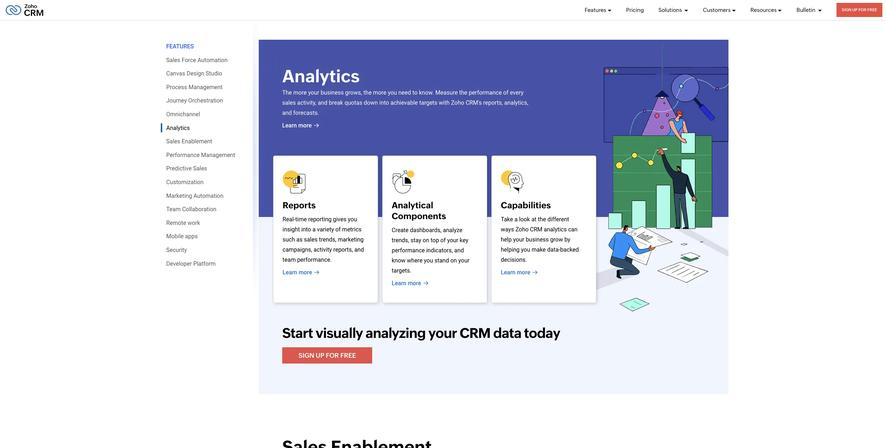 Task type: locate. For each thing, give the bounding box(es) containing it.
resources link
[[751, 0, 782, 20]]

sign up for free for sign up for free link to the top
[[842, 8, 877, 12]]

0 horizontal spatial sign up for free link
[[282, 347, 372, 364]]

0 horizontal spatial business
[[321, 89, 344, 96]]

1 vertical spatial up
[[316, 352, 324, 359]]

0 vertical spatial zoho
[[451, 99, 464, 106]]

you
[[388, 89, 397, 96], [348, 216, 357, 223], [521, 246, 530, 253], [424, 257, 433, 264]]

1 vertical spatial management
[[201, 152, 235, 159]]

trends, inside real-time reporting gives you insight into a variety of metrics such as sales trends, marketing campaigns, activity reports, and team performance.
[[319, 236, 336, 243]]

1 vertical spatial sign up for free
[[299, 352, 356, 359]]

automation up "collaboration"
[[193, 192, 224, 199]]

learn more down 'decisions.'
[[501, 269, 530, 276]]

security
[[166, 247, 187, 254]]

remote
[[166, 220, 186, 226]]

performance up the "crm's"
[[469, 89, 502, 96]]

mobile
[[166, 233, 184, 240]]

automation
[[198, 57, 228, 63], [193, 192, 224, 199]]

predictive
[[166, 165, 192, 172]]

0 vertical spatial automation
[[198, 57, 228, 63]]

0 vertical spatial sales
[[282, 99, 296, 106]]

metrics
[[342, 226, 362, 233]]

and down marketing at the left of page
[[354, 246, 364, 253]]

2 horizontal spatial of
[[503, 89, 509, 96]]

0 horizontal spatial performance
[[392, 247, 425, 254]]

you inside real-time reporting gives you insight into a variety of metrics such as sales trends, marketing campaigns, activity reports, and team performance.
[[348, 216, 357, 223]]

and inside reports, analytics, and forecasts.
[[282, 110, 292, 116]]

forecasts.
[[293, 110, 319, 116]]

up for the bottom sign up for free link
[[316, 352, 324, 359]]

a left look
[[515, 216, 518, 223]]

know.
[[419, 89, 434, 96]]

reports, inside real-time reporting gives you insight into a variety of metrics such as sales trends, marketing campaigns, activity reports, and team performance.
[[333, 246, 353, 253]]

marketing automation
[[166, 192, 224, 199]]

enablement
[[182, 138, 212, 145]]

more for learn more link below forecasts.
[[298, 122, 312, 129]]

more down 'decisions.'
[[517, 269, 530, 276]]

1 vertical spatial reports,
[[333, 246, 353, 253]]

1 horizontal spatial for
[[859, 8, 867, 12]]

0 horizontal spatial for
[[326, 352, 339, 359]]

0 horizontal spatial sign
[[299, 352, 314, 359]]

analytics reporting features crm software image
[[575, 40, 745, 312]]

free
[[867, 8, 877, 12], [340, 352, 356, 359]]

and down key
[[454, 247, 464, 254]]

and inside create dashboards, analyze trends, stay on top of your key performance indicators, and know where you stand on your targets.
[[454, 247, 464, 254]]

business up break
[[321, 89, 344, 96]]

such
[[283, 236, 295, 243]]

1 vertical spatial sales
[[166, 138, 180, 145]]

0 horizontal spatial up
[[316, 352, 324, 359]]

bulletin link
[[797, 0, 822, 20]]

0 vertical spatial into
[[379, 99, 389, 106]]

your inside the more your business grows, the more you need to know. measure the performance of every sales activity, and break quotas down into achievable targets with
[[308, 89, 319, 96]]

crm left data
[[460, 325, 491, 341]]

analytics down omnichannel
[[166, 125, 190, 131]]

0 horizontal spatial sign up for free
[[299, 352, 356, 359]]

the
[[364, 89, 372, 96], [459, 89, 467, 96], [538, 216, 546, 223]]

management
[[189, 84, 223, 91], [201, 152, 235, 159]]

0 vertical spatial free
[[867, 8, 877, 12]]

sign
[[842, 8, 852, 12], [299, 352, 314, 359]]

more up activity,
[[293, 89, 307, 96]]

and left forecasts.
[[282, 110, 292, 116]]

to
[[412, 89, 418, 96]]

1 vertical spatial free
[[340, 352, 356, 359]]

of right top
[[440, 237, 446, 244]]

the up down
[[364, 89, 372, 96]]

learn more for analytical components
[[392, 280, 421, 287]]

1 horizontal spatial sales
[[304, 236, 318, 243]]

crm
[[530, 226, 542, 233], [460, 325, 491, 341]]

marketing
[[166, 192, 192, 199]]

1 horizontal spatial reports,
[[483, 99, 503, 106]]

0 vertical spatial sign
[[842, 8, 852, 12]]

more down targets.
[[408, 280, 421, 287]]

learn down 'decisions.'
[[501, 269, 516, 276]]

1 horizontal spatial into
[[379, 99, 389, 106]]

more for learn more link for analytical components
[[408, 280, 421, 287]]

the more your business grows, the more you need to know. measure the performance of every sales activity, and break quotas down into achievable targets with
[[282, 89, 524, 106]]

sales down the
[[282, 99, 296, 106]]

more up down
[[373, 89, 386, 96]]

more down performance.
[[299, 269, 312, 276]]

of
[[503, 89, 509, 96], [335, 226, 341, 233], [440, 237, 446, 244]]

learn more
[[282, 122, 312, 129], [283, 269, 312, 276], [501, 269, 530, 276], [392, 280, 421, 287]]

features
[[585, 7, 606, 13]]

0 horizontal spatial on
[[423, 237, 429, 244]]

and left break
[[318, 99, 327, 106]]

1 vertical spatial a
[[313, 226, 316, 233]]

you left make
[[521, 246, 530, 253]]

1 horizontal spatial sign up for free
[[842, 8, 877, 12]]

1 horizontal spatial sign up for free link
[[837, 3, 883, 17]]

learn more link for reports
[[283, 269, 319, 277]]

0 vertical spatial analytics
[[282, 66, 360, 86]]

omnichannel
[[166, 111, 200, 118]]

sales up canvas
[[166, 57, 180, 63]]

0 horizontal spatial crm
[[460, 325, 491, 341]]

into down time
[[301, 226, 311, 233]]

crm's
[[466, 99, 482, 106]]

0 vertical spatial for
[[859, 8, 867, 12]]

1 horizontal spatial free
[[867, 8, 877, 12]]

learn more link down the team
[[283, 269, 319, 277]]

0 horizontal spatial the
[[364, 89, 372, 96]]

zoho down look
[[516, 226, 529, 233]]

your inside analytics can help your business grow by helping you make data-backed decisions.
[[513, 236, 524, 243]]

you inside analytics can help your business grow by helping you make data-backed decisions.
[[521, 246, 530, 253]]

zoho right with
[[451, 99, 464, 106]]

business inside the more your business grows, the more you need to know. measure the performance of every sales activity, and break quotas down into achievable targets with
[[321, 89, 344, 96]]

the right at on the right top of the page
[[538, 216, 546, 223]]

of down gives
[[335, 226, 341, 233]]

make
[[532, 246, 546, 253]]

1 horizontal spatial on
[[450, 257, 457, 264]]

performance up where
[[392, 247, 425, 254]]

1 horizontal spatial zoho
[[516, 226, 529, 233]]

the up "zoho crm's"
[[459, 89, 467, 96]]

gives
[[333, 216, 346, 223]]

management up orchestration
[[189, 84, 223, 91]]

a left 'variety'
[[313, 226, 316, 233]]

analytical components
[[392, 201, 446, 221]]

performance
[[469, 89, 502, 96], [392, 247, 425, 254]]

0 vertical spatial up
[[852, 8, 858, 12]]

learn more link down targets.
[[392, 279, 428, 288]]

resources
[[751, 7, 777, 13]]

sales right as
[[304, 236, 318, 243]]

trends, down 'variety'
[[319, 236, 336, 243]]

0 horizontal spatial analytics
[[166, 125, 190, 131]]

learn
[[282, 122, 297, 129], [283, 269, 297, 276], [501, 269, 516, 276], [392, 280, 406, 287]]

0 vertical spatial business
[[321, 89, 344, 96]]

visually
[[316, 325, 363, 341]]

features link
[[585, 0, 612, 20]]

0 horizontal spatial trends,
[[319, 236, 336, 243]]

pricing
[[626, 7, 644, 13]]

up
[[852, 8, 858, 12], [316, 352, 324, 359]]

0 horizontal spatial of
[[335, 226, 341, 233]]

learn more down targets.
[[392, 280, 421, 287]]

0 horizontal spatial a
[[313, 226, 316, 233]]

0 vertical spatial a
[[515, 216, 518, 223]]

learn down targets.
[[392, 280, 406, 287]]

analytics up activity,
[[282, 66, 360, 86]]

reporting
[[308, 216, 332, 223]]

time
[[295, 216, 307, 223]]

analytics
[[282, 66, 360, 86], [166, 125, 190, 131]]

for
[[859, 8, 867, 12], [326, 352, 339, 359]]

1 horizontal spatial sign
[[842, 8, 852, 12]]

analytics
[[544, 226, 567, 233]]

create dashboards, analyze trends, stay on top of your key performance indicators, and know where you stand on your targets.
[[392, 227, 470, 274]]

reports,
[[483, 99, 503, 106], [333, 246, 353, 253]]

1 vertical spatial business
[[526, 236, 549, 243]]

for for sign up for free link to the top
[[859, 8, 867, 12]]

data-
[[547, 246, 560, 253]]

key
[[460, 237, 468, 244]]

sign up for free link
[[837, 3, 883, 17], [282, 347, 372, 364]]

learn more link down 'decisions.'
[[501, 269, 538, 277]]

1 vertical spatial performance
[[392, 247, 425, 254]]

1 horizontal spatial trends,
[[392, 237, 409, 244]]

1 horizontal spatial crm
[[530, 226, 542, 233]]

into right down
[[379, 99, 389, 106]]

2 horizontal spatial the
[[538, 216, 546, 223]]

data
[[493, 325, 521, 341]]

sales inside real-time reporting gives you insight into a variety of metrics such as sales trends, marketing campaigns, activity reports, and team performance.
[[304, 236, 318, 243]]

a inside real-time reporting gives you insight into a variety of metrics such as sales trends, marketing campaigns, activity reports, and team performance.
[[313, 226, 316, 233]]

into inside real-time reporting gives you insight into a variety of metrics such as sales trends, marketing campaigns, activity reports, and team performance.
[[301, 226, 311, 233]]

learn more link
[[282, 121, 319, 130], [283, 269, 319, 277], [501, 269, 538, 277], [392, 279, 428, 288]]

developer
[[166, 260, 192, 267]]

take
[[501, 216, 513, 223]]

2 vertical spatial of
[[440, 237, 446, 244]]

1 vertical spatial into
[[301, 226, 311, 233]]

1 vertical spatial zoho
[[516, 226, 529, 233]]

more down forecasts.
[[298, 122, 312, 129]]

performance inside the more your business grows, the more you need to know. measure the performance of every sales activity, and break quotas down into achievable targets with
[[469, 89, 502, 96]]

business inside analytics can help your business grow by helping you make data-backed decisions.
[[526, 236, 549, 243]]

reports, right the "crm's"
[[483, 99, 503, 106]]

you left "stand"
[[424, 257, 433, 264]]

0 vertical spatial sales
[[166, 57, 180, 63]]

1 vertical spatial sales
[[304, 236, 318, 243]]

more for reports's learn more link
[[299, 269, 312, 276]]

learn down the team
[[283, 269, 297, 276]]

trends, down create
[[392, 237, 409, 244]]

a
[[515, 216, 518, 223], [313, 226, 316, 233]]

1 horizontal spatial the
[[459, 89, 467, 96]]

and inside the more your business grows, the more you need to know. measure the performance of every sales activity, and break quotas down into achievable targets with
[[318, 99, 327, 106]]

sales down performance management
[[193, 165, 207, 172]]

of left every
[[503, 89, 509, 96]]

1 horizontal spatial performance
[[469, 89, 502, 96]]

collaboration
[[182, 206, 216, 213]]

stay
[[411, 237, 421, 244]]

create
[[392, 227, 409, 234]]

0 vertical spatial sign up for free
[[842, 8, 877, 12]]

sales up performance
[[166, 138, 180, 145]]

1 horizontal spatial a
[[515, 216, 518, 223]]

helping
[[501, 246, 520, 253]]

0 horizontal spatial sales
[[282, 99, 296, 106]]

activity
[[314, 246, 332, 253]]

crm down at on the right top of the page
[[530, 226, 542, 233]]

1 horizontal spatial up
[[852, 8, 858, 12]]

management down enablement in the top of the page
[[201, 152, 235, 159]]

you up metrics
[[348, 216, 357, 223]]

0 horizontal spatial reports,
[[333, 246, 353, 253]]

learn more down the team
[[283, 269, 312, 276]]

1 vertical spatial for
[[326, 352, 339, 359]]

features
[[166, 43, 194, 50]]

1 horizontal spatial of
[[440, 237, 446, 244]]

1 horizontal spatial business
[[526, 236, 549, 243]]

zoho
[[451, 99, 464, 106], [516, 226, 529, 233]]

1 vertical spatial sign
[[299, 352, 314, 359]]

analytics can help your business grow by helping you make data-backed decisions.
[[501, 226, 579, 263]]

quotas
[[345, 99, 362, 106]]

can
[[568, 226, 578, 233]]

stand
[[435, 257, 449, 264]]

automation up studio on the top
[[198, 57, 228, 63]]

business up make
[[526, 236, 549, 243]]

sign up for free
[[842, 8, 877, 12], [299, 352, 356, 359]]

0 vertical spatial management
[[189, 84, 223, 91]]

reports, down marketing at the left of page
[[333, 246, 353, 253]]

into inside the more your business grows, the more you need to know. measure the performance of every sales activity, and break quotas down into achievable targets with
[[379, 99, 389, 106]]

down
[[364, 99, 378, 106]]

and inside real-time reporting gives you insight into a variety of metrics such as sales trends, marketing campaigns, activity reports, and team performance.
[[354, 246, 364, 253]]

0 horizontal spatial into
[[301, 226, 311, 233]]

0 vertical spatial reports,
[[483, 99, 503, 106]]

zoho crm logo image
[[5, 2, 44, 18]]

2 vertical spatial sales
[[193, 165, 207, 172]]

on right "stand"
[[450, 257, 457, 264]]

0 horizontal spatial zoho
[[451, 99, 464, 106]]

you left need
[[388, 89, 397, 96]]

1 vertical spatial of
[[335, 226, 341, 233]]

your
[[308, 89, 319, 96], [513, 236, 524, 243], [447, 237, 458, 244], [458, 257, 470, 264], [428, 325, 457, 341]]

0 vertical spatial performance
[[469, 89, 502, 96]]

0 vertical spatial of
[[503, 89, 509, 96]]

sign up for free for the bottom sign up for free link
[[299, 352, 356, 359]]

marketing
[[338, 236, 364, 243]]

sales enablement
[[166, 138, 212, 145]]

decisions.
[[501, 257, 527, 263]]

on left top
[[423, 237, 429, 244]]



Task type: vqa. For each thing, say whether or not it's contained in the screenshot.
metrics
yes



Task type: describe. For each thing, give the bounding box(es) containing it.
pricing link
[[626, 0, 644, 20]]

of inside the more your business grows, the more you need to know. measure the performance of every sales activity, and break quotas down into achievable targets with
[[503, 89, 509, 96]]

analytics,
[[504, 99, 528, 106]]

grows,
[[345, 89, 362, 96]]

zoho crm's
[[451, 99, 482, 106]]

1 vertical spatial on
[[450, 257, 457, 264]]

0 vertical spatial on
[[423, 237, 429, 244]]

backed
[[560, 246, 579, 253]]

learn down forecasts.
[[282, 122, 297, 129]]

top
[[431, 237, 439, 244]]

process
[[166, 84, 187, 91]]

dashboards,
[[410, 227, 442, 234]]

customization
[[166, 179, 204, 186]]

platform
[[193, 260, 216, 267]]

activity,
[[297, 99, 316, 106]]

1 vertical spatial crm
[[460, 325, 491, 341]]

orchestration
[[188, 97, 223, 104]]

achievable
[[390, 99, 418, 106]]

learn more link down forecasts.
[[282, 121, 319, 130]]

team
[[166, 206, 181, 213]]

remote work
[[166, 220, 200, 226]]

sales for sales enablement
[[166, 138, 180, 145]]

team collaboration
[[166, 206, 216, 213]]

management for performance management
[[201, 152, 235, 159]]

start visually analyzing your crm data today
[[282, 325, 560, 341]]

components
[[392, 211, 446, 221]]

0 horizontal spatial free
[[340, 352, 356, 359]]

analyzing
[[366, 325, 426, 341]]

customers
[[703, 7, 731, 13]]

journey orchestration
[[166, 97, 223, 104]]

know
[[392, 257, 406, 264]]

menu shadow image
[[253, 0, 264, 308]]

sales force automation
[[166, 57, 228, 63]]

sign for sign up for free link to the top
[[842, 8, 852, 12]]

solutions
[[658, 7, 683, 13]]

sales for sales force automation
[[166, 57, 180, 63]]

start
[[282, 325, 313, 341]]

zoho for zoho crm
[[516, 226, 529, 233]]

grow
[[550, 236, 563, 243]]

canvas design studio
[[166, 70, 222, 77]]

learn for analytical components
[[392, 280, 406, 287]]

team
[[283, 257, 296, 263]]

zoho for zoho crm's
[[451, 99, 464, 106]]

1 vertical spatial analytics
[[166, 125, 190, 131]]

zoho crm
[[516, 226, 542, 233]]

0 vertical spatial sign up for free link
[[837, 3, 883, 17]]

learn for capabilities
[[501, 269, 516, 276]]

every
[[510, 89, 524, 96]]

the
[[282, 89, 292, 96]]

variety
[[317, 226, 334, 233]]

targets
[[419, 99, 437, 106]]

targets.
[[392, 267, 411, 274]]

1 vertical spatial sign up for free link
[[282, 347, 372, 364]]

real-
[[283, 216, 295, 223]]

learn more link for capabilities
[[501, 269, 538, 277]]

journey
[[166, 97, 187, 104]]

different
[[548, 216, 569, 223]]

trends, inside create dashboards, analyze trends, stay on top of your key performance indicators, and know where you stand on your targets.
[[392, 237, 409, 244]]

real-time reporting gives you insight into a variety of metrics such as sales trends, marketing campaigns, activity reports, and team performance.
[[283, 216, 364, 263]]

learn more for capabilities
[[501, 269, 530, 276]]

design
[[187, 70, 204, 77]]

sales inside the more your business grows, the more you need to know. measure the performance of every sales activity, and break quotas down into achievable targets with
[[282, 99, 296, 106]]

performance.
[[297, 257, 332, 263]]

developer platform
[[166, 260, 216, 267]]

for for the bottom sign up for free link
[[326, 352, 339, 359]]

indicators,
[[426, 247, 453, 254]]

process management
[[166, 84, 223, 91]]

canvas
[[166, 70, 185, 77]]

learn more down forecasts.
[[282, 122, 312, 129]]

break
[[329, 99, 343, 106]]

look
[[519, 216, 530, 223]]

at
[[531, 216, 537, 223]]

of inside real-time reporting gives you insight into a variety of metrics such as sales trends, marketing campaigns, activity reports, and team performance.
[[335, 226, 341, 233]]

by
[[564, 236, 570, 243]]

management for process management
[[189, 84, 223, 91]]

ways
[[501, 226, 514, 233]]

measure
[[435, 89, 458, 96]]

solutions link
[[658, 0, 689, 20]]

more for capabilities learn more link
[[517, 269, 530, 276]]

where
[[407, 257, 423, 264]]

need
[[398, 89, 411, 96]]

learn for reports
[[283, 269, 297, 276]]

performance management
[[166, 152, 235, 159]]

with
[[439, 99, 450, 106]]

capabilities
[[501, 201, 551, 210]]

as
[[296, 236, 303, 243]]

apps
[[185, 233, 198, 240]]

learn more link for analytical components
[[392, 279, 428, 288]]

sign for the bottom sign up for free link
[[299, 352, 314, 359]]

you inside create dashboards, analyze trends, stay on top of your key performance indicators, and know where you stand on your targets.
[[424, 257, 433, 264]]

analyze
[[443, 227, 463, 234]]

a inside the take a look at the different ways
[[515, 216, 518, 223]]

bulletin
[[797, 7, 817, 13]]

work
[[188, 220, 200, 226]]

of inside create dashboards, analyze trends, stay on top of your key performance indicators, and know where you stand on your targets.
[[440, 237, 446, 244]]

reports, analytics, and forecasts.
[[282, 99, 528, 116]]

performance inside create dashboards, analyze trends, stay on top of your key performance indicators, and know where you stand on your targets.
[[392, 247, 425, 254]]

1 vertical spatial automation
[[193, 192, 224, 199]]

force
[[182, 57, 196, 63]]

learn more for reports
[[283, 269, 312, 276]]

analytical
[[392, 201, 433, 210]]

the inside the take a look at the different ways
[[538, 216, 546, 223]]

studio
[[206, 70, 222, 77]]

1 horizontal spatial analytics
[[282, 66, 360, 86]]

insight
[[283, 226, 300, 233]]

predictive sales
[[166, 165, 207, 172]]

up for sign up for free link to the top
[[852, 8, 858, 12]]

0 vertical spatial crm
[[530, 226, 542, 233]]

performance
[[166, 152, 200, 159]]

you inside the more your business grows, the more you need to know. measure the performance of every sales activity, and break quotas down into achievable targets with
[[388, 89, 397, 96]]

reports, inside reports, analytics, and forecasts.
[[483, 99, 503, 106]]



